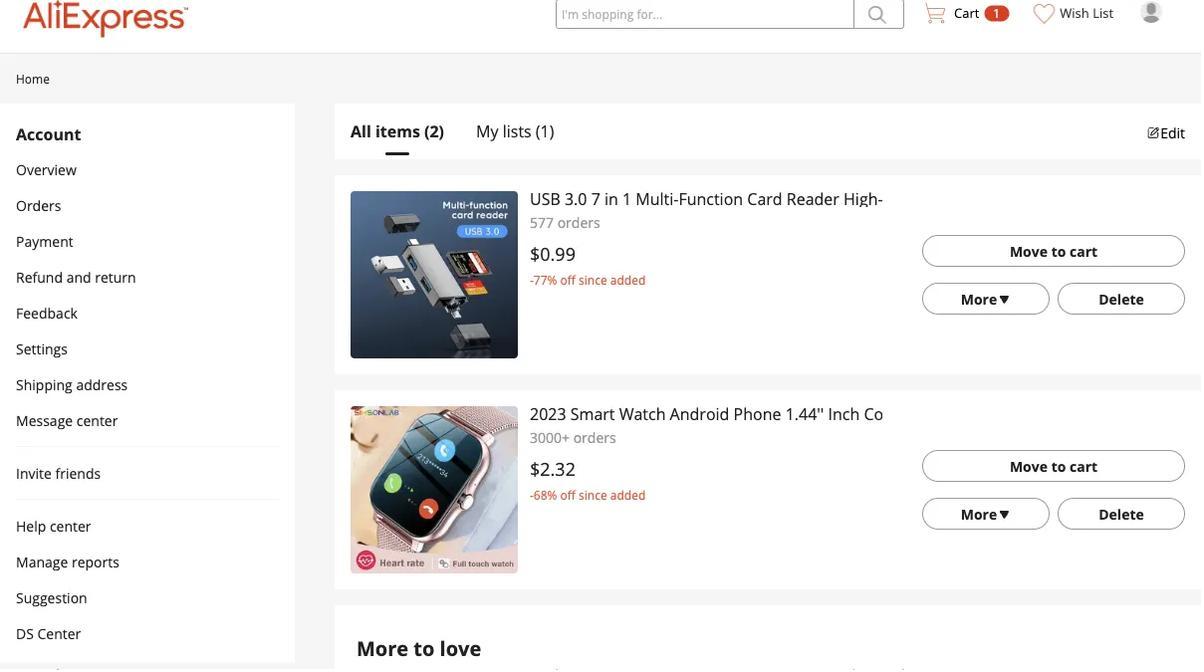 Task type: vqa. For each thing, say whether or not it's contained in the screenshot.
off in 577 orders $0.99 -77 % off since added
yes



Task type: locate. For each thing, give the bounding box(es) containing it.
orders right 3000+
[[574, 428, 616, 447]]

0 vertical spatial cart
[[1070, 242, 1098, 261]]

orders
[[558, 213, 600, 232], [574, 428, 616, 447]]

1 cart from the top
[[1070, 242, 1098, 261]]

(1)
[[536, 121, 554, 142]]

delete button
[[1058, 283, 1186, 315], [1058, 498, 1186, 530]]

2 since from the top
[[579, 487, 607, 503]]

list
[[1093, 4, 1114, 22]]

-
[[530, 272, 534, 288], [530, 487, 534, 503]]

refund
[[16, 268, 63, 286]]

since inside 3000+ orders $2.32 -68 % off since added
[[579, 487, 607, 503]]

1 vertical spatial to
[[1052, 457, 1066, 476]]

1 more button from the top
[[923, 283, 1050, 315]]

None submit
[[855, 0, 905, 29]]

since right 77
[[579, 272, 607, 288]]

orders inside 3000+ orders $2.32 -68 % off since added
[[574, 428, 616, 447]]

and
[[66, 268, 91, 286]]

refund and return
[[16, 268, 136, 286]]

0 vertical spatial -
[[530, 272, 534, 288]]

off inside 577 orders $0.99 -77 % off since added
[[561, 272, 576, 288]]

off right 77
[[561, 272, 576, 288]]

1 vertical spatial cart
[[1070, 457, 1098, 476]]

1 added from the top
[[611, 272, 646, 288]]

added inside 3000+ orders $2.32 -68 % off since added
[[611, 487, 646, 503]]

% inside 577 orders $0.99 -77 % off since added
[[548, 272, 557, 288]]

delete for $2.32
[[1099, 505, 1145, 524]]

since for $0.99
[[579, 272, 607, 288]]

wish list link
[[1025, 0, 1125, 39]]

1 off from the top
[[561, 272, 576, 288]]

1 vertical spatial move
[[1010, 457, 1048, 476]]

center up manage reports
[[50, 517, 91, 536]]

center down address
[[77, 411, 118, 430]]

1 vertical spatial off
[[561, 487, 576, 503]]

2 cart from the top
[[1070, 457, 1098, 476]]

2 move to cart button from the top
[[923, 450, 1186, 482]]

1 vertical spatial center
[[50, 517, 91, 536]]

added for $2.32
[[611, 487, 646, 503]]

manage reports
[[16, 552, 119, 571]]

help center
[[16, 517, 91, 536]]

2 delete button from the top
[[1058, 498, 1186, 530]]

1 vertical spatial orders
[[574, 428, 616, 447]]

message
[[16, 411, 73, 430]]

2 move to cart from the top
[[1010, 457, 1098, 476]]

1 vertical spatial more button
[[923, 498, 1050, 530]]

0 vertical spatial more button
[[923, 283, 1050, 315]]

(2)
[[425, 121, 444, 142]]

1 move to cart from the top
[[1010, 242, 1098, 261]]

1 - from the top
[[530, 272, 534, 288]]

1 vertical spatial more
[[961, 505, 998, 524]]

77
[[534, 272, 548, 288]]

orders right 577 at left top
[[558, 213, 600, 232]]

1 delete from the top
[[1099, 289, 1145, 308]]

2 move from the top
[[1010, 457, 1048, 476]]

move to cart button
[[923, 235, 1186, 267], [923, 450, 1186, 482]]

delete for $0.99
[[1099, 289, 1145, 308]]

0 vertical spatial move to cart
[[1010, 242, 1098, 261]]

1 vertical spatial move to cart button
[[923, 450, 1186, 482]]

payment
[[16, 232, 73, 251]]

since
[[579, 272, 607, 288], [579, 487, 607, 503]]

1 vertical spatial delete button
[[1058, 498, 1186, 530]]

1 vertical spatial delete
[[1099, 505, 1145, 524]]

to
[[1052, 242, 1066, 261], [1052, 457, 1066, 476], [414, 635, 435, 662]]

center for help center
[[50, 517, 91, 536]]

added
[[611, 272, 646, 288], [611, 487, 646, 503]]

0 vertical spatial delete button
[[1058, 283, 1186, 315]]

0 vertical spatial delete
[[1099, 289, 1145, 308]]

0 vertical spatial move to cart button
[[923, 235, 1186, 267]]

0 vertical spatial since
[[579, 272, 607, 288]]

0 vertical spatial %
[[548, 272, 557, 288]]

friends
[[55, 464, 101, 483]]

added inside 577 orders $0.99 -77 % off since added
[[611, 272, 646, 288]]

- down '$0.99'
[[530, 272, 534, 288]]

off
[[561, 272, 576, 288], [561, 487, 576, 503]]

more button
[[923, 283, 1050, 315], [923, 498, 1050, 530]]

more to love
[[357, 635, 482, 662]]

0 vertical spatial orders
[[558, 213, 600, 232]]

cart
[[1070, 242, 1098, 261], [1070, 457, 1098, 476]]

% inside 3000+ orders $2.32 -68 % off since added
[[548, 487, 557, 503]]

% down $2.32
[[548, 487, 557, 503]]

2 - from the top
[[530, 487, 534, 503]]

- inside 577 orders $0.99 -77 % off since added
[[530, 272, 534, 288]]

1 vertical spatial move to cart
[[1010, 457, 1098, 476]]

account
[[16, 123, 81, 144]]

1
[[994, 5, 1001, 21]]

2 more button from the top
[[923, 498, 1050, 530]]

added right 68
[[611, 487, 646, 503]]

% down '$0.99'
[[548, 272, 557, 288]]

$2.32
[[530, 457, 576, 481]]

more button for $2.32
[[923, 498, 1050, 530]]

since right 68
[[579, 487, 607, 503]]

1 since from the top
[[579, 272, 607, 288]]

added right 77
[[611, 272, 646, 288]]

2 off from the top
[[561, 487, 576, 503]]

2 added from the top
[[611, 487, 646, 503]]

move to cart
[[1010, 242, 1098, 261], [1010, 457, 1098, 476]]

ds center
[[16, 624, 81, 643]]

2 % from the top
[[548, 487, 557, 503]]

center
[[77, 411, 118, 430], [50, 517, 91, 536]]

wish list
[[1060, 4, 1114, 22]]

0 vertical spatial more
[[961, 289, 998, 308]]

since inside 577 orders $0.99 -77 % off since added
[[579, 272, 607, 288]]

delete button for $0.99
[[1058, 283, 1186, 315]]

center
[[37, 624, 81, 643]]

off right 68
[[561, 487, 576, 503]]

feedback
[[16, 303, 78, 322]]

overview
[[16, 160, 77, 179]]

0 vertical spatial center
[[77, 411, 118, 430]]

1 % from the top
[[548, 272, 557, 288]]

0 vertical spatial added
[[611, 272, 646, 288]]

1 vertical spatial -
[[530, 487, 534, 503]]

- for $0.99
[[530, 272, 534, 288]]

off inside 3000+ orders $2.32 -68 % off since added
[[561, 487, 576, 503]]

to for $0.99
[[1052, 242, 1066, 261]]

577
[[530, 213, 554, 232]]

2 delete from the top
[[1099, 505, 1145, 524]]

%
[[548, 272, 557, 288], [548, 487, 557, 503]]

orders inside 577 orders $0.99 -77 % off since added
[[558, 213, 600, 232]]

move
[[1010, 242, 1048, 261], [1010, 457, 1048, 476]]

1 delete button from the top
[[1058, 283, 1186, 315]]

1 vertical spatial %
[[548, 487, 557, 503]]

orders for $0.99
[[558, 213, 600, 232]]

delete
[[1099, 289, 1145, 308], [1099, 505, 1145, 524]]

move to cart button for $0.99
[[923, 235, 1186, 267]]

edit
[[1161, 123, 1186, 142]]

1 move from the top
[[1010, 242, 1048, 261]]

orders for $2.32
[[574, 428, 616, 447]]

I'm shopping for... text field
[[556, 0, 855, 29]]

more for $2.32
[[961, 505, 998, 524]]

0 vertical spatial move
[[1010, 242, 1048, 261]]

1 vertical spatial since
[[579, 487, 607, 503]]

1 move to cart button from the top
[[923, 235, 1186, 267]]

- inside 3000+ orders $2.32 -68 % off since added
[[530, 487, 534, 503]]

added for $0.99
[[611, 272, 646, 288]]

more
[[961, 289, 998, 308], [961, 505, 998, 524], [357, 635, 409, 662]]

577 orders $0.99 -77 % off since added
[[530, 213, 646, 288]]

return
[[95, 268, 136, 286]]

all
[[351, 121, 371, 142]]

move to cart for $0.99
[[1010, 242, 1098, 261]]

0 vertical spatial off
[[561, 272, 576, 288]]

1 vertical spatial added
[[611, 487, 646, 503]]

0 vertical spatial to
[[1052, 242, 1066, 261]]

- down $2.32
[[530, 487, 534, 503]]



Task type: describe. For each thing, give the bounding box(es) containing it.
suggestion
[[16, 588, 87, 607]]

manage
[[16, 552, 68, 571]]

my lists (1)
[[476, 121, 554, 142]]

2 vertical spatial to
[[414, 635, 435, 662]]

2 vertical spatial more
[[357, 635, 409, 662]]

all items (2)
[[351, 121, 444, 142]]

wish
[[1060, 4, 1090, 22]]

cart
[[954, 4, 980, 22]]

orders
[[16, 196, 61, 215]]

3000+
[[530, 428, 570, 447]]

items
[[376, 121, 420, 142]]

lists
[[503, 121, 532, 142]]

off for $2.32
[[561, 487, 576, 503]]

$0.99
[[530, 242, 576, 266]]

more for $0.99
[[961, 289, 998, 308]]

invite friends
[[16, 464, 101, 483]]

to for $2.32
[[1052, 457, 1066, 476]]

more button for $0.99
[[923, 283, 1050, 315]]

message center
[[16, 411, 118, 430]]

3000+ orders $2.32 -68 % off since added
[[530, 428, 646, 503]]

shipping
[[16, 375, 73, 394]]

move for $2.32
[[1010, 457, 1048, 476]]

68
[[534, 487, 548, 503]]

center for message center
[[77, 411, 118, 430]]

move to cart button for $2.32
[[923, 450, 1186, 482]]

move to cart for $2.32
[[1010, 457, 1098, 476]]

reports
[[72, 552, 119, 571]]

help
[[16, 517, 46, 536]]

- for $2.32
[[530, 487, 534, 503]]

off for $0.99
[[561, 272, 576, 288]]

since for $2.32
[[579, 487, 607, 503]]

love
[[440, 635, 482, 662]]

% for $2.32
[[548, 487, 557, 503]]

my
[[476, 121, 499, 142]]

cart for $2.32
[[1070, 457, 1098, 476]]

settings
[[16, 339, 68, 358]]

% for $0.99
[[548, 272, 557, 288]]

invite
[[16, 464, 52, 483]]

delete button for $2.32
[[1058, 498, 1186, 530]]

shipping address
[[16, 375, 128, 394]]

home link
[[16, 70, 50, 87]]

move for $0.99
[[1010, 242, 1048, 261]]

home
[[16, 70, 50, 87]]

address
[[76, 375, 128, 394]]

cart for $0.99
[[1070, 242, 1098, 261]]

ds
[[16, 624, 34, 643]]



